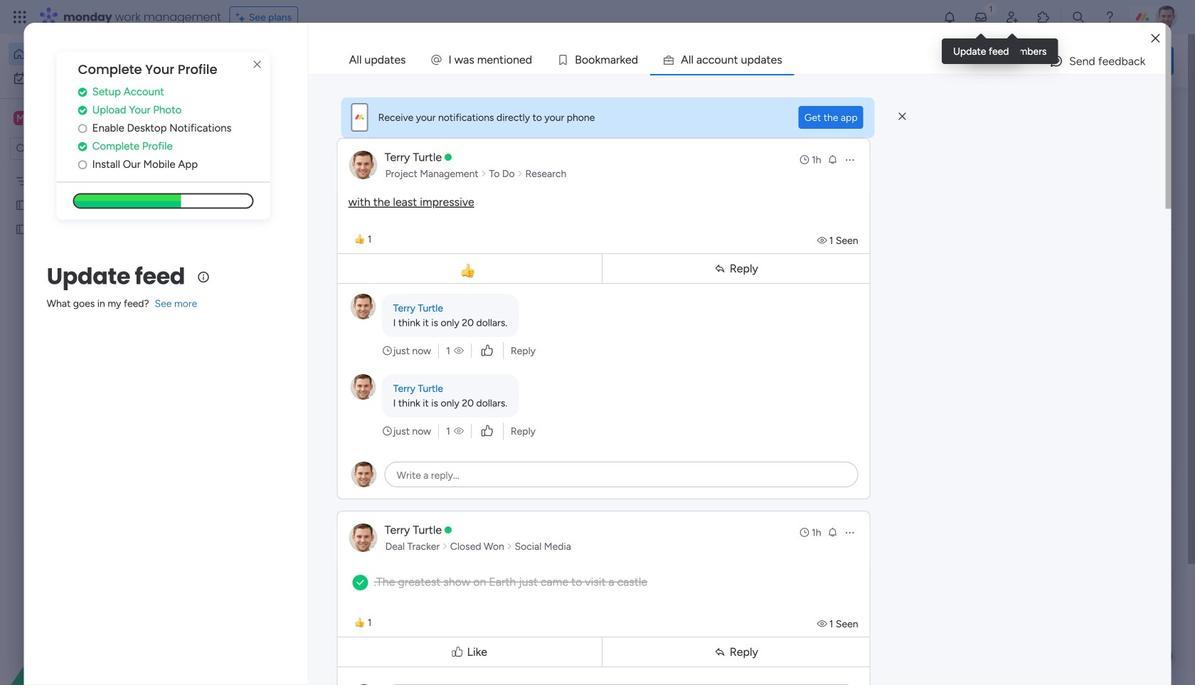 Task type: vqa. For each thing, say whether or not it's contained in the screenshot.
the topmost Options icon
yes



Task type: describe. For each thing, give the bounding box(es) containing it.
v2 like image for v2 seen icon to the middle
[[482, 423, 493, 439]]

2 check circle image from the top
[[78, 141, 87, 152]]

reminder image
[[827, 527, 839, 538]]

1 image
[[985, 1, 998, 17]]

workspace image
[[14, 110, 28, 126]]

dapulse x slim image
[[1153, 103, 1170, 120]]

1 horizontal spatial lottie animation image
[[558, 34, 958, 88]]

terry turtle image
[[1156, 6, 1179, 28]]

update feed image
[[974, 10, 989, 24]]

v2 seen image
[[818, 235, 830, 247]]

0 vertical spatial v2 seen image
[[454, 344, 464, 358]]

0 vertical spatial dapulse x slim image
[[249, 56, 266, 73]]

public board image
[[703, 260, 719, 275]]

check circle image
[[78, 87, 87, 97]]

v2 like image for v2 seen icon to the top
[[482, 343, 493, 359]]

0 horizontal spatial slider arrow image
[[442, 540, 448, 554]]

close recently visited image
[[220, 116, 237, 133]]

0 horizontal spatial add to favorites image
[[422, 435, 436, 449]]

1 vertical spatial dapulse x slim image
[[899, 110, 906, 123]]

circle o image
[[78, 159, 87, 170]]

1 check circle image from the top
[[78, 105, 87, 116]]

remove from favorites image
[[422, 260, 436, 274]]

close my workspaces image
[[220, 669, 237, 685]]

options image
[[845, 154, 856, 165]]

1 horizontal spatial add to favorites image
[[655, 260, 669, 274]]

0 vertical spatial option
[[9, 43, 173, 65]]

1 vertical spatial public board image
[[15, 223, 28, 236]]

workspace selection element
[[14, 110, 119, 128]]

Search in workspace field
[[30, 141, 119, 157]]

1 vertical spatial option
[[9, 67, 173, 90]]

0 horizontal spatial lottie animation element
[[0, 542, 181, 685]]



Task type: locate. For each thing, give the bounding box(es) containing it.
1 vertical spatial lottie animation element
[[0, 542, 181, 685]]

0 vertical spatial slider arrow image
[[481, 167, 487, 181]]

option up the workspace selection element
[[9, 67, 173, 90]]

1 component image from the left
[[470, 282, 483, 295]]

0 horizontal spatial lottie animation image
[[0, 542, 181, 685]]

2 vertical spatial public board image
[[470, 260, 486, 275]]

slider arrow image
[[481, 167, 487, 181], [507, 540, 513, 554]]

0 horizontal spatial dapulse x slim image
[[249, 56, 266, 73]]

help image
[[1103, 10, 1117, 24]]

monday marketplace image
[[1037, 10, 1051, 24]]

lottie animation element
[[558, 34, 958, 88], [0, 542, 181, 685]]

component image
[[470, 282, 483, 295], [703, 282, 716, 295]]

lottie animation image
[[558, 34, 958, 88], [0, 542, 181, 685]]

circle o image
[[78, 123, 87, 134]]

invite members image
[[1006, 10, 1020, 24]]

2 component image from the left
[[703, 282, 716, 295]]

0 vertical spatial slider arrow image
[[517, 167, 523, 181]]

0 vertical spatial lottie animation image
[[558, 34, 958, 88]]

close image
[[1152, 33, 1160, 44]]

public board image
[[15, 199, 28, 212], [15, 223, 28, 236], [470, 260, 486, 275]]

v2 bolt switch image
[[1083, 53, 1092, 69]]

2 vertical spatial option
[[0, 168, 181, 171]]

tab list
[[337, 46, 1166, 74]]

1 vertical spatial add to favorites image
[[422, 435, 436, 449]]

1 vertical spatial v2 like image
[[482, 423, 493, 439]]

0 horizontal spatial slider arrow image
[[481, 167, 487, 181]]

tab
[[337, 46, 418, 74]]

check circle image
[[78, 105, 87, 116], [78, 141, 87, 152]]

0 vertical spatial lottie animation element
[[558, 34, 958, 88]]

getting started element
[[961, 519, 1174, 576]]

give feedback image
[[1050, 54, 1064, 68]]

notifications image
[[943, 10, 957, 24]]

v2 user feedback image
[[972, 53, 983, 69]]

1 element
[[363, 536, 381, 553]]

contact sales element
[[961, 655, 1174, 685]]

0 vertical spatial v2 like image
[[482, 343, 493, 359]]

2 v2 like image from the top
[[482, 423, 493, 439]]

search everything image
[[1072, 10, 1086, 24]]

quick search results list box
[[220, 133, 927, 496]]

options image
[[845, 527, 856, 538]]

check circle image down circle o icon
[[78, 141, 87, 152]]

v2 seen image
[[454, 344, 464, 358], [454, 424, 464, 438], [818, 618, 830, 630]]

public board image inside quick search results list box
[[470, 260, 486, 275]]

0 vertical spatial public board image
[[15, 199, 28, 212]]

2 vertical spatial v2 seen image
[[818, 618, 830, 630]]

1 horizontal spatial lottie animation element
[[558, 34, 958, 88]]

1 vertical spatial lottie animation image
[[0, 542, 181, 685]]

add to favorites image
[[655, 260, 669, 274], [422, 435, 436, 449]]

option up check circle icon
[[9, 43, 173, 65]]

0 vertical spatial add to favorites image
[[655, 260, 669, 274]]

1 vertical spatial slider arrow image
[[442, 540, 448, 554]]

select product image
[[13, 10, 27, 24]]

v2 like image
[[482, 343, 493, 359], [482, 423, 493, 439]]

check circle image down check circle icon
[[78, 105, 87, 116]]

see plans image
[[236, 9, 249, 25]]

option
[[9, 43, 173, 65], [9, 67, 173, 90], [0, 168, 181, 171]]

1 horizontal spatial dapulse x slim image
[[899, 110, 906, 123]]

1 v2 like image from the top
[[482, 343, 493, 359]]

1 horizontal spatial slider arrow image
[[507, 540, 513, 554]]

0 vertical spatial check circle image
[[78, 105, 87, 116]]

0 horizontal spatial component image
[[470, 282, 483, 295]]

reminder image
[[827, 154, 839, 165]]

help center element
[[961, 587, 1174, 644]]

1 horizontal spatial component image
[[703, 282, 716, 295]]

1 vertical spatial slider arrow image
[[507, 540, 513, 554]]

1 vertical spatial v2 seen image
[[454, 424, 464, 438]]

list box
[[0, 166, 181, 434]]

slider arrow image
[[517, 167, 523, 181], [442, 540, 448, 554]]

option down search in workspace field
[[0, 168, 181, 171]]

1 horizontal spatial slider arrow image
[[517, 167, 523, 181]]

dapulse x slim image
[[249, 56, 266, 73], [899, 110, 906, 123]]

1 vertical spatial check circle image
[[78, 141, 87, 152]]



